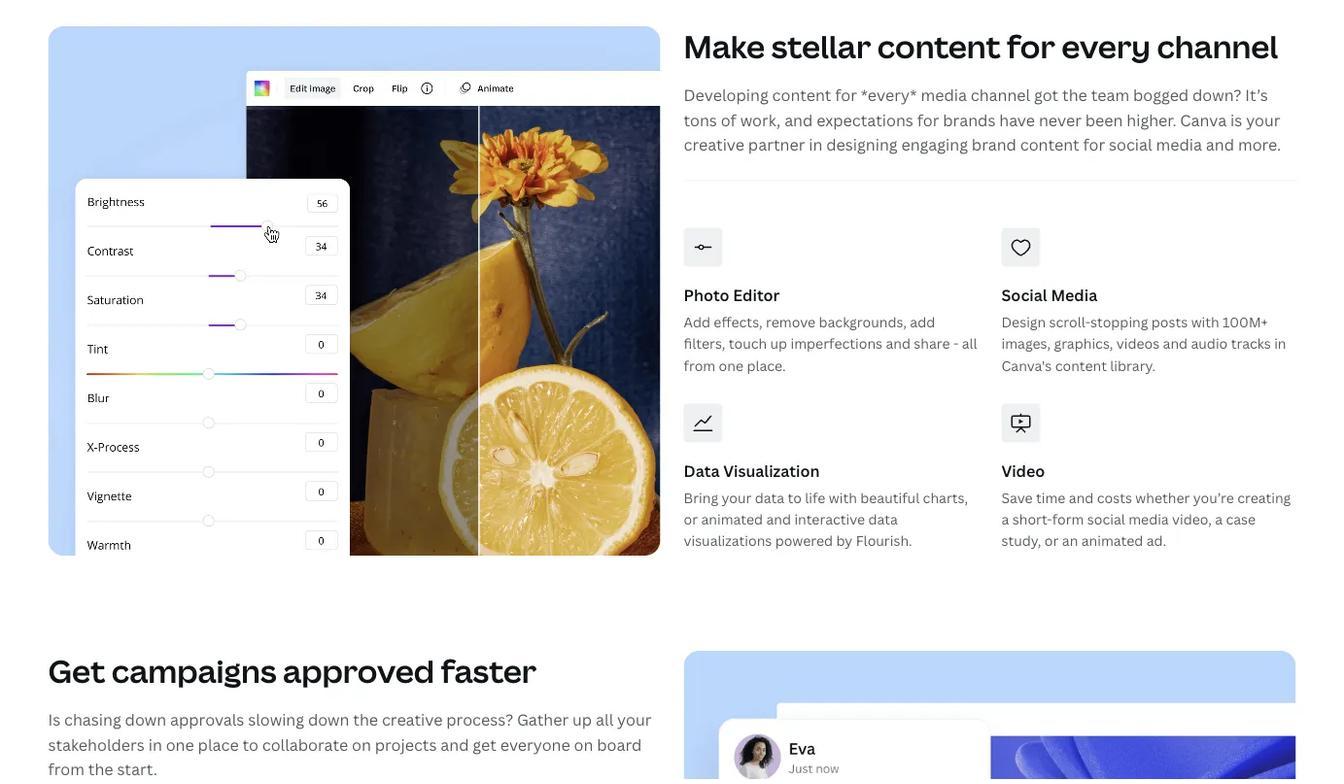 Task type: vqa. For each thing, say whether or not it's contained in the screenshot.
bogged
yes



Task type: locate. For each thing, give the bounding box(es) containing it.
and
[[785, 109, 813, 130], [1206, 134, 1235, 155], [886, 334, 911, 353], [1163, 334, 1188, 353], [1069, 488, 1094, 507], [766, 510, 791, 529], [441, 734, 469, 755]]

0 horizontal spatial channel
[[971, 84, 1031, 105]]

1 vertical spatial or
[[1045, 532, 1059, 550]]

campaigns
[[112, 650, 277, 693]]

media inside video save time and costs whether you're creating a short-form social media video, a case study, or an animated ad.
[[1129, 510, 1169, 529]]

stopping
[[1091, 313, 1148, 331]]

scroll-
[[1049, 313, 1091, 331]]

animated right an
[[1082, 532, 1143, 550]]

every
[[1062, 25, 1151, 68]]

1 vertical spatial one
[[166, 734, 194, 755]]

1 horizontal spatial up
[[770, 334, 787, 353]]

1 vertical spatial with
[[829, 488, 857, 507]]

0 vertical spatial channel
[[1157, 25, 1278, 68]]

approvals
[[170, 709, 244, 730]]

1 vertical spatial up
[[573, 709, 592, 730]]

and inside social media design scroll-stopping posts with 100m+ images, graphics, videos and audio tracks in canva's content library.
[[1163, 334, 1188, 353]]

life
[[805, 488, 826, 507]]

0 vertical spatial your
[[1246, 109, 1281, 130]]

channel up 'down?'
[[1157, 25, 1278, 68]]

up
[[770, 334, 787, 353], [573, 709, 592, 730]]

your up board
[[617, 709, 652, 730]]

media
[[1051, 284, 1098, 305]]

the
[[1063, 84, 1088, 105], [353, 709, 378, 730], [88, 759, 113, 780]]

and left get
[[441, 734, 469, 755]]

0 vertical spatial in
[[809, 134, 823, 155]]

channel up have
[[971, 84, 1031, 105]]

channel inside "developing content for *every* media channel got the team bogged down? it's tons of work, and expectations for brands have never been higher. canva is your creative partner in designing engaging brand content for social media and more."
[[971, 84, 1031, 105]]

creative down tons
[[684, 134, 745, 155]]

social
[[1109, 134, 1152, 155], [1087, 510, 1125, 529]]

media up ad.
[[1129, 510, 1169, 529]]

one inside is chasing down approvals slowing down the creative process? gather up all your stakeholders in one place to collaborate on projects and get everyone on board from the start.
[[166, 734, 194, 755]]

0 horizontal spatial to
[[243, 734, 258, 755]]

in inside is chasing down approvals slowing down the creative process? gather up all your stakeholders in one place to collaborate on projects and get everyone on board from the start.
[[148, 734, 162, 755]]

to inside is chasing down approvals slowing down the creative process? gather up all your stakeholders in one place to collaborate on projects and get everyone on board from the start.
[[243, 734, 258, 755]]

for up expectations
[[835, 84, 857, 105]]

data up flourish. on the right of the page
[[869, 510, 898, 529]]

0 horizontal spatial your
[[617, 709, 652, 730]]

1 horizontal spatial data
[[869, 510, 898, 529]]

0 horizontal spatial creative
[[382, 709, 443, 730]]

your inside data visualization bring your data to life with beautiful charts, or animated and interactive data visualizations powered by flourish.
[[722, 488, 752, 507]]

1 vertical spatial social
[[1087, 510, 1125, 529]]

time
[[1036, 488, 1066, 507]]

1 horizontal spatial animated
[[1082, 532, 1143, 550]]

all up board
[[596, 709, 614, 730]]

in right partner at the right top of page
[[809, 134, 823, 155]]

1 horizontal spatial creative
[[684, 134, 745, 155]]

1 vertical spatial your
[[722, 488, 752, 507]]

on
[[352, 734, 371, 755], [574, 734, 593, 755]]

and inside is chasing down approvals slowing down the creative process? gather up all your stakeholders in one place to collaborate on projects and get everyone on board from the start.
[[441, 734, 469, 755]]

costs
[[1097, 488, 1132, 507]]

0 horizontal spatial on
[[352, 734, 371, 755]]

all right -
[[962, 334, 977, 353]]

board
[[597, 734, 642, 755]]

chasing
[[64, 709, 121, 730]]

0 vertical spatial social
[[1109, 134, 1152, 155]]

and up form
[[1069, 488, 1094, 507]]

1 vertical spatial channel
[[971, 84, 1031, 105]]

have
[[999, 109, 1035, 130]]

a left case
[[1215, 510, 1223, 529]]

expectations
[[817, 109, 914, 130]]

the down the "stakeholders"
[[88, 759, 113, 780]]

0 vertical spatial all
[[962, 334, 977, 353]]

to left life
[[788, 488, 802, 507]]

from inside photo editor add effects, remove backgrounds, add filters, touch up imperfections and share - all from one place.
[[684, 356, 716, 375]]

touch
[[729, 334, 767, 353]]

for up engaging
[[917, 109, 939, 130]]

0 horizontal spatial down
[[125, 709, 166, 730]]

the up projects
[[353, 709, 378, 730]]

media down canva
[[1156, 134, 1202, 155]]

creative inside "developing content for *every* media channel got the team bogged down? it's tons of work, and expectations for brands have never been higher. canva is your creative partner in designing engaging brand content for social media and more."
[[684, 134, 745, 155]]

one inside photo editor add effects, remove backgrounds, add filters, touch up imperfections and share - all from one place.
[[719, 356, 744, 375]]

1 horizontal spatial your
[[722, 488, 752, 507]]

media up brands
[[921, 84, 967, 105]]

0 horizontal spatial all
[[596, 709, 614, 730]]

with inside data visualization bring your data to life with beautiful charts, or animated and interactive data visualizations powered by flourish.
[[829, 488, 857, 507]]

on left board
[[574, 734, 593, 755]]

creative
[[684, 134, 745, 155], [382, 709, 443, 730]]

designing
[[826, 134, 898, 155]]

0 vertical spatial or
[[684, 510, 698, 529]]

animated inside data visualization bring your data to life with beautiful charts, or animated and interactive data visualizations powered by flourish.
[[701, 510, 763, 529]]

down up collaborate
[[308, 709, 349, 730]]

down up start.
[[125, 709, 166, 730]]

brand
[[972, 134, 1017, 155]]

get
[[48, 650, 105, 693]]

1 vertical spatial in
[[1274, 334, 1286, 353]]

1 horizontal spatial from
[[684, 356, 716, 375]]

video,
[[1172, 510, 1212, 529]]

video
[[1002, 460, 1045, 481]]

all
[[962, 334, 977, 353], [596, 709, 614, 730]]

editor
[[733, 284, 780, 305]]

creative inside is chasing down approvals slowing down the creative process? gather up all your stakeholders in one place to collaborate on projects and get everyone on board from the start.
[[382, 709, 443, 730]]

0 vertical spatial one
[[719, 356, 744, 375]]

for
[[1007, 25, 1055, 68], [835, 84, 857, 105], [917, 109, 939, 130], [1083, 134, 1105, 155]]

2 on from the left
[[574, 734, 593, 755]]

in
[[809, 134, 823, 155], [1274, 334, 1286, 353], [148, 734, 162, 755]]

on left projects
[[352, 734, 371, 755]]

charts,
[[923, 488, 968, 507]]

social
[[1002, 284, 1047, 305]]

your right bring
[[722, 488, 752, 507]]

from
[[684, 356, 716, 375], [48, 759, 84, 780]]

2 horizontal spatial the
[[1063, 84, 1088, 105]]

0 horizontal spatial from
[[48, 759, 84, 780]]

everyone
[[500, 734, 570, 755]]

1 horizontal spatial down
[[308, 709, 349, 730]]

1 horizontal spatial a
[[1215, 510, 1223, 529]]

data down visualization
[[755, 488, 785, 507]]

save
[[1002, 488, 1033, 507]]

2 vertical spatial your
[[617, 709, 652, 730]]

to right place
[[243, 734, 258, 755]]

in up start.
[[148, 734, 162, 755]]

1 horizontal spatial on
[[574, 734, 593, 755]]

from down filters,
[[684, 356, 716, 375]]

1 horizontal spatial all
[[962, 334, 977, 353]]

data
[[755, 488, 785, 507], [869, 510, 898, 529]]

1 down from the left
[[125, 709, 166, 730]]

with
[[1191, 313, 1220, 331], [829, 488, 857, 507]]

0 vertical spatial creative
[[684, 134, 745, 155]]

0 vertical spatial from
[[684, 356, 716, 375]]

creative up projects
[[382, 709, 443, 730]]

tracks
[[1231, 334, 1271, 353]]

1 vertical spatial creative
[[382, 709, 443, 730]]

channel
[[1157, 25, 1278, 68], [971, 84, 1031, 105]]

1 horizontal spatial one
[[719, 356, 744, 375]]

posts
[[1152, 313, 1188, 331]]

or down bring
[[684, 510, 698, 529]]

the right got
[[1063, 84, 1088, 105]]

place
[[198, 734, 239, 755]]

0 horizontal spatial in
[[148, 734, 162, 755]]

content
[[878, 25, 1001, 68], [772, 84, 831, 105], [1020, 134, 1080, 155], [1055, 356, 1107, 375]]

share
[[914, 334, 950, 353]]

1 horizontal spatial to
[[788, 488, 802, 507]]

or
[[684, 510, 698, 529], [1045, 532, 1059, 550]]

place.
[[747, 356, 786, 375]]

0 horizontal spatial the
[[88, 759, 113, 780]]

of
[[721, 109, 737, 130]]

and down add
[[886, 334, 911, 353]]

team
[[1091, 84, 1130, 105]]

0 horizontal spatial up
[[573, 709, 592, 730]]

short-
[[1013, 510, 1052, 529]]

canva
[[1180, 109, 1227, 130]]

social down costs
[[1087, 510, 1125, 529]]

videos
[[1117, 334, 1160, 353]]

in for is chasing down approvals slowing down the creative process? gather up all your stakeholders in one place to collaborate on projects and get everyone on board from the start.
[[148, 734, 162, 755]]

0 vertical spatial the
[[1063, 84, 1088, 105]]

1 on from the left
[[352, 734, 371, 755]]

0 horizontal spatial a
[[1002, 510, 1009, 529]]

up right gather
[[573, 709, 592, 730]]

audio
[[1191, 334, 1228, 353]]

case
[[1226, 510, 1256, 529]]

up down the remove
[[770, 334, 787, 353]]

in inside social media design scroll-stopping posts with 100m+ images, graphics, videos and audio tracks in canva's content library.
[[1274, 334, 1286, 353]]

2 horizontal spatial in
[[1274, 334, 1286, 353]]

0 horizontal spatial animated
[[701, 510, 763, 529]]

0 horizontal spatial one
[[166, 734, 194, 755]]

1 horizontal spatial channel
[[1157, 25, 1278, 68]]

2 vertical spatial media
[[1129, 510, 1169, 529]]

your inside is chasing down approvals slowing down the creative process? gather up all your stakeholders in one place to collaborate on projects and get everyone on board from the start.
[[617, 709, 652, 730]]

0 horizontal spatial or
[[684, 510, 698, 529]]

your up more.
[[1246, 109, 1281, 130]]

for up got
[[1007, 25, 1055, 68]]

0 vertical spatial up
[[770, 334, 787, 353]]

media
[[921, 84, 967, 105], [1156, 134, 1202, 155], [1129, 510, 1169, 529]]

one down approvals
[[166, 734, 194, 755]]

with up interactive
[[829, 488, 857, 507]]

1 vertical spatial from
[[48, 759, 84, 780]]

bring
[[684, 488, 718, 507]]

0 horizontal spatial data
[[755, 488, 785, 507]]

work,
[[740, 109, 781, 130]]

2 vertical spatial in
[[148, 734, 162, 755]]

one down touch
[[719, 356, 744, 375]]

up inside photo editor add effects, remove backgrounds, add filters, touch up imperfections and share - all from one place.
[[770, 334, 787, 353]]

2 down from the left
[[308, 709, 349, 730]]

social down 'higher.'
[[1109, 134, 1152, 155]]

0 vertical spatial to
[[788, 488, 802, 507]]

photo
[[684, 284, 730, 305]]

social inside video save time and costs whether you're creating a short-form social media video, a case study, or an animated ad.
[[1087, 510, 1125, 529]]

animated
[[701, 510, 763, 529], [1082, 532, 1143, 550]]

a down save
[[1002, 510, 1009, 529]]

0 vertical spatial animated
[[701, 510, 763, 529]]

got
[[1034, 84, 1059, 105]]

and inside data visualization bring your data to life with beautiful charts, or animated and interactive data visualizations powered by flourish.
[[766, 510, 791, 529]]

your
[[1246, 109, 1281, 130], [722, 488, 752, 507], [617, 709, 652, 730]]

and down the posts
[[1163, 334, 1188, 353]]

higher.
[[1127, 109, 1177, 130]]

canva's
[[1002, 356, 1052, 375]]

1 horizontal spatial the
[[353, 709, 378, 730]]

and up powered
[[766, 510, 791, 529]]

1 horizontal spatial or
[[1045, 532, 1059, 550]]

1 vertical spatial the
[[353, 709, 378, 730]]

get campaigns approved faster
[[48, 650, 537, 693]]

from down the "stakeholders"
[[48, 759, 84, 780]]

down
[[125, 709, 166, 730], [308, 709, 349, 730]]

0 vertical spatial with
[[1191, 313, 1220, 331]]

with up audio
[[1191, 313, 1220, 331]]

1 horizontal spatial with
[[1191, 313, 1220, 331]]

been
[[1086, 109, 1123, 130]]

1 vertical spatial all
[[596, 709, 614, 730]]

animated up visualizations
[[701, 510, 763, 529]]

to
[[788, 488, 802, 507], [243, 734, 258, 755]]

2 horizontal spatial your
[[1246, 109, 1281, 130]]

in right tracks
[[1274, 334, 1286, 353]]

1 vertical spatial to
[[243, 734, 258, 755]]

or left an
[[1045, 532, 1059, 550]]

1 vertical spatial animated
[[1082, 532, 1143, 550]]

the inside "developing content for *every* media channel got the team bogged down? it's tons of work, and expectations for brands have never been higher. canva is your creative partner in designing engaging brand content for social media and more."
[[1063, 84, 1088, 105]]

backgrounds,
[[819, 313, 907, 331]]

1 horizontal spatial in
[[809, 134, 823, 155]]

content down graphics,
[[1055, 356, 1107, 375]]

0 horizontal spatial with
[[829, 488, 857, 507]]



Task type: describe. For each thing, give the bounding box(es) containing it.
content inside social media design scroll-stopping posts with 100m+ images, graphics, videos and audio tracks in canva's content library.
[[1055, 356, 1107, 375]]

down?
[[1193, 84, 1242, 105]]

or inside data visualization bring your data to life with beautiful charts, or animated and interactive data visualizations powered by flourish.
[[684, 510, 698, 529]]

content up work,
[[772, 84, 831, 105]]

an
[[1062, 532, 1078, 550]]

it's
[[1246, 84, 1268, 105]]

data visualization bring your data to life with beautiful charts, or animated and interactive data visualizations powered by flourish.
[[684, 460, 968, 550]]

in for social media design scroll-stopping posts with 100m+ images, graphics, videos and audio tracks in canva's content library.
[[1274, 334, 1286, 353]]

tons
[[684, 109, 717, 130]]

powered
[[775, 532, 833, 550]]

more.
[[1238, 134, 1281, 155]]

and up partner at the right top of page
[[785, 109, 813, 130]]

graphics,
[[1054, 334, 1113, 353]]

you're
[[1193, 488, 1234, 507]]

gather
[[517, 709, 569, 730]]

interactive
[[795, 510, 865, 529]]

never
[[1039, 109, 1082, 130]]

-
[[954, 334, 959, 353]]

0 vertical spatial media
[[921, 84, 967, 105]]

photo-editor (2) image
[[48, 26, 660, 556]]

approved
[[283, 650, 435, 693]]

from inside is chasing down approvals slowing down the creative process? gather up all your stakeholders in one place to collaborate on projects and get everyone on board from the start.
[[48, 759, 84, 780]]

developing
[[684, 84, 769, 105]]

and down is
[[1206, 134, 1235, 155]]

effects,
[[714, 313, 763, 331]]

make
[[684, 25, 765, 68]]

faster
[[441, 650, 537, 693]]

1 vertical spatial data
[[869, 510, 898, 529]]

is chasing down approvals slowing down the creative process? gather up all your stakeholders in one place to collaborate on projects and get everyone on board from the start.
[[48, 709, 652, 780]]

flourish.
[[856, 532, 912, 550]]

start.
[[117, 759, 157, 780]]

in inside "developing content for *every* media channel got the team bogged down? it's tons of work, and expectations for brands have never been higher. canva is your creative partner in designing engaging brand content for social media and more."
[[809, 134, 823, 155]]

make stellar content for every channel
[[684, 25, 1278, 68]]

content up *every*
[[878, 25, 1001, 68]]

0 vertical spatial data
[[755, 488, 785, 507]]

animated inside video save time and costs whether you're creating a short-form social media video, a case study, or an animated ad.
[[1082, 532, 1143, 550]]

1 vertical spatial media
[[1156, 134, 1202, 155]]

and inside video save time and costs whether you're creating a short-form social media video, a case study, or an animated ad.
[[1069, 488, 1094, 507]]

channel for every
[[1157, 25, 1278, 68]]

study,
[[1002, 532, 1041, 550]]

visualizations
[[684, 532, 772, 550]]

or inside video save time and costs whether you're creating a short-form social media video, a case study, or an animated ad.
[[1045, 532, 1059, 550]]

up inside is chasing down approvals slowing down the creative process? gather up all your stakeholders in one place to collaborate on projects and get everyone on board from the start.
[[573, 709, 592, 730]]

social inside "developing content for *every* media channel got the team bogged down? it's tons of work, and expectations for brands have never been higher. canva is your creative partner in designing engaging brand content for social media and more."
[[1109, 134, 1152, 155]]

video save time and costs whether you're creating a short-form social media video, a case study, or an animated ad.
[[1002, 460, 1291, 550]]

by
[[836, 532, 853, 550]]

slowing
[[248, 709, 304, 730]]

2 vertical spatial the
[[88, 759, 113, 780]]

process?
[[446, 709, 513, 730]]

for down been
[[1083, 134, 1105, 155]]

is
[[1231, 109, 1243, 130]]

is
[[48, 709, 60, 730]]

collaborate
[[262, 734, 348, 755]]

partner
[[748, 134, 805, 155]]

whether
[[1136, 488, 1190, 507]]

library.
[[1110, 356, 1156, 375]]

photo editor add effects, remove backgrounds, add filters, touch up imperfections and share - all from one place.
[[684, 284, 977, 375]]

add
[[910, 313, 935, 331]]

projects
[[375, 734, 437, 755]]

stakeholders
[[48, 734, 145, 755]]

*every*
[[861, 84, 917, 105]]

beautiful
[[860, 488, 920, 507]]

engaging
[[902, 134, 968, 155]]

developing content for *every* media channel got the team bogged down? it's tons of work, and expectations for brands have never been higher. canva is your creative partner in designing engaging brand content for social media and more.
[[684, 84, 1281, 155]]

visualization
[[723, 460, 820, 481]]

100m+
[[1223, 313, 1268, 331]]

with inside social media design scroll-stopping posts with 100m+ images, graphics, videos and audio tracks in canva's content library.
[[1191, 313, 1220, 331]]

all inside is chasing down approvals slowing down the creative process? gather up all your stakeholders in one place to collaborate on projects and get everyone on board from the start.
[[596, 709, 614, 730]]

remove
[[766, 313, 816, 331]]

and inside photo editor add effects, remove backgrounds, add filters, touch up imperfections and share - all from one place.
[[886, 334, 911, 353]]

brands
[[943, 109, 996, 130]]

stellar
[[771, 25, 871, 68]]

add
[[684, 313, 711, 331]]

ad.
[[1147, 532, 1167, 550]]

1 a from the left
[[1002, 510, 1009, 529]]

bogged
[[1133, 84, 1189, 105]]

channel for media
[[971, 84, 1031, 105]]

images,
[[1002, 334, 1051, 353]]

all inside photo editor add effects, remove backgrounds, add filters, touch up imperfections and share - all from one place.
[[962, 334, 977, 353]]

to inside data visualization bring your data to life with beautiful charts, or animated and interactive data visualizations powered by flourish.
[[788, 488, 802, 507]]

2 a from the left
[[1215, 510, 1223, 529]]

form
[[1052, 510, 1084, 529]]

creating
[[1238, 488, 1291, 507]]

social media design scroll-stopping posts with 100m+ images, graphics, videos and audio tracks in canva's content library.
[[1002, 284, 1286, 375]]

content down never
[[1020, 134, 1080, 155]]

filters,
[[684, 334, 726, 353]]

get
[[473, 734, 497, 755]]

docs (3) image
[[684, 651, 1296, 781]]

your inside "developing content for *every* media channel got the team bogged down? it's tons of work, and expectations for brands have never been higher. canva is your creative partner in designing engaging brand content for social media and more."
[[1246, 109, 1281, 130]]

design
[[1002, 313, 1046, 331]]

data
[[684, 460, 720, 481]]



